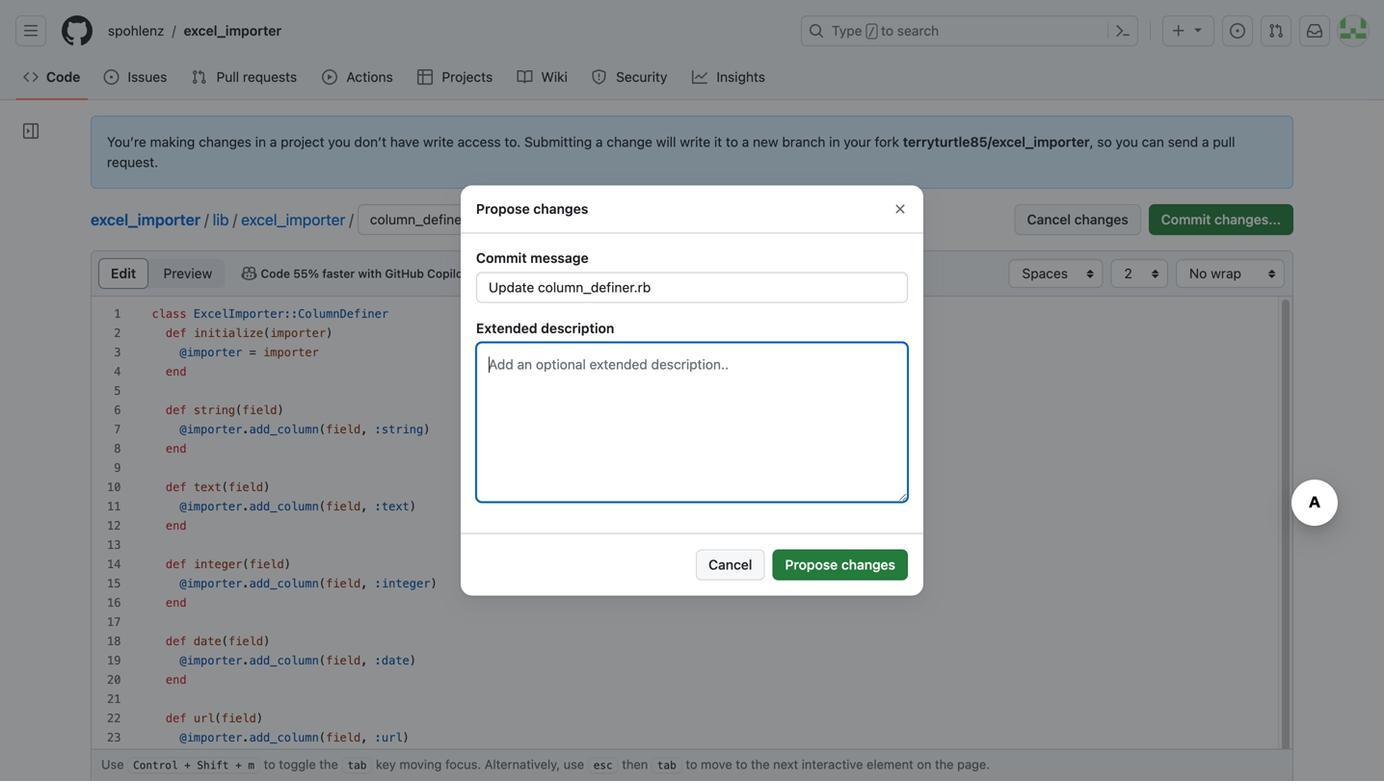 Task type: describe. For each thing, give the bounding box(es) containing it.
have
[[390, 134, 420, 150]]

your
[[844, 134, 871, 150]]

end for def url ( field ) @importer . add_column ( field , :url ) end
[[166, 751, 187, 764]]

1 2 3 4 5 6 7 8 9 10 11 12 13 14 15 16 17 18 19 20 21 22 23 24
[[107, 308, 121, 764]]

code link
[[15, 63, 88, 92]]

code image
[[23, 69, 39, 85]]

1 a from the left
[[270, 134, 277, 150]]

commit changes...
[[1161, 212, 1281, 228]]

pull requests
[[217, 69, 297, 85]]

issue opened image for git pull request image
[[103, 69, 119, 85]]

insights
[[717, 69, 765, 85]]

class excelimporter: :columndefiner def initialize ( importer ) @importer = importer end
[[152, 308, 389, 379]]

it
[[714, 134, 722, 150]]

3
[[114, 346, 121, 360]]

13
[[107, 539, 121, 552]]

can
[[1142, 134, 1164, 150]]

/ for excel_importer
[[204, 211, 209, 229]]

don't
[[354, 134, 387, 150]]

move
[[701, 758, 732, 772]]

element
[[867, 758, 914, 772]]

3 the from the left
[[935, 758, 954, 772]]

, for def integer ( field ) @importer . add_column ( field , :integer ) end
[[361, 577, 368, 591]]

end for def integer ( field ) @importer . add_column ( field , :integer ) end
[[166, 597, 187, 610]]

@importer inside class excelimporter: :columndefiner def initialize ( importer ) @importer = importer end
[[180, 346, 242, 360]]

alternatively,
[[485, 758, 560, 772]]

wiki
[[541, 69, 568, 85]]

12
[[107, 520, 121, 533]]

commit message
[[476, 250, 589, 266]]

pull
[[217, 69, 239, 85]]

. for date
[[242, 655, 249, 668]]

edit mode element
[[98, 258, 226, 289]]

/ for type
[[868, 25, 875, 39]]

submitting
[[524, 134, 592, 150]]

github
[[385, 267, 424, 281]]

edit
[[111, 266, 136, 282]]

spohlenz link
[[100, 15, 172, 46]]

@importer for string
[[180, 423, 242, 437]]

:columndefiner
[[291, 308, 389, 321]]

@importer for url
[[180, 732, 242, 745]]

excel_importer / lib / excel_importer
[[91, 211, 345, 229]]

you're
[[107, 134, 146, 150]]

on
[[917, 758, 932, 772]]

page.
[[957, 758, 990, 772]]

) inside class excelimporter: :columndefiner def initialize ( importer ) @importer = importer end
[[326, 327, 333, 340]]

spohlenz
[[108, 23, 164, 39]]

( up integer
[[221, 481, 228, 495]]

field right string
[[242, 404, 277, 417]]

2 write from the left
[[680, 134, 711, 150]]

propose inside button
[[785, 557, 838, 573]]

@importer for date
[[180, 655, 242, 668]]

plus image
[[1171, 23, 1187, 39]]

in master
[[537, 212, 599, 228]]

class
[[152, 308, 187, 321]]

2
[[114, 327, 121, 340]]

wiki link
[[510, 63, 576, 92]]

string
[[194, 404, 235, 417]]

10
[[107, 481, 121, 495]]

field right the text
[[228, 481, 263, 495]]

propose changes dialog
[[461, 186, 924, 596]]

command palette image
[[1115, 23, 1131, 39]]

field right date
[[228, 635, 263, 649]]

add_column for text
[[249, 500, 319, 514]]

6
[[114, 404, 121, 417]]

55%
[[293, 267, 319, 281]]

0 horizontal spatial in
[[255, 134, 266, 150]]

1 you from the left
[[328, 134, 351, 150]]

git pull request image
[[1269, 23, 1284, 39]]

. for string
[[242, 423, 249, 437]]

14
[[107, 558, 121, 572]]

, for def string ( field ) @importer . add_column ( field , :string ) end
[[361, 423, 368, 437]]

1 vertical spatial importer
[[263, 346, 319, 360]]

def integer ( field ) @importer . add_column ( field , :integer ) end
[[166, 558, 437, 610]]

type
[[832, 23, 862, 39]]

list containing spohlenz / excel_importer
[[100, 15, 790, 46]]

excel_importer link up edit mode element
[[91, 211, 201, 229]]

changes inside button
[[841, 557, 896, 573]]

def inside class excelimporter: :columndefiner def initialize ( importer ) @importer = importer end
[[166, 327, 187, 340]]

use
[[564, 758, 584, 772]]

extended description
[[476, 321, 614, 336]]

23
[[107, 732, 121, 745]]

commit for commit changes...
[[1161, 212, 1211, 228]]

preview
[[163, 266, 212, 282]]

url
[[194, 712, 214, 726]]

requests
[[243, 69, 297, 85]]

17
[[107, 616, 121, 630]]

Add an optional extended description.. text field
[[477, 344, 907, 502]]

key
[[376, 758, 396, 772]]

Commit message text field
[[477, 273, 907, 302]]

use control + shift + m to toggle the tab key moving focus. alternatively, use esc then tab to move to the next interactive element on the page.
[[101, 758, 990, 772]]

4
[[114, 365, 121, 379]]

:url
[[375, 732, 403, 745]]

commit changes... button
[[1149, 204, 1294, 235]]

new
[[753, 134, 779, 150]]

focus.
[[445, 758, 481, 772]]

excelimporter:
[[194, 308, 291, 321]]

copilot image
[[242, 266, 257, 282]]

projects link
[[410, 63, 502, 92]]

( up shift on the left bottom of the page
[[214, 712, 221, 726]]

cancel changes link
[[1015, 204, 1141, 235]]

=
[[249, 346, 256, 360]]

excel_importer up edit mode element
[[91, 211, 201, 229]]

code 55% faster with github copilot button
[[233, 260, 476, 287]]

next
[[773, 758, 798, 772]]

excel_importer link for code link
[[176, 15, 289, 46]]

:integer
[[375, 577, 430, 591]]

, for def text ( field ) @importer . add_column ( field , :text ) end
[[361, 500, 368, 514]]

2 horizontal spatial in
[[829, 134, 840, 150]]

def for def date ( field ) @importer . add_column ( field , :date ) end
[[166, 635, 187, 649]]

issues link
[[96, 63, 176, 92]]

then
[[622, 758, 648, 772]]

cancel for cancel changes
[[1027, 212, 1071, 228]]

use
[[101, 758, 124, 772]]

propose changes button
[[773, 550, 908, 581]]

change
[[607, 134, 653, 150]]

21
[[107, 693, 121, 707]]

( left :string
[[319, 423, 326, 437]]

graph image
[[692, 69, 707, 85]]

master link
[[552, 209, 605, 231]]

def date ( field ) @importer . add_column ( field , :date ) end
[[166, 635, 416, 687]]

end for def text ( field ) @importer . add_column ( field , :text ) end
[[166, 520, 187, 533]]

initialize
[[194, 327, 263, 340]]

copilot
[[427, 267, 467, 281]]

none text field containing class
[[136, 297, 1278, 782]]

1 + from the left
[[184, 760, 191, 772]]

end inside class excelimporter: :columndefiner def initialize ( importer ) @importer = importer end
[[166, 365, 187, 379]]

/ up code 55% faster with github copilot popup button
[[349, 211, 354, 229]]

field right integer
[[249, 558, 284, 572]]

issue opened image for git pull request icon
[[1230, 23, 1246, 39]]

homepage image
[[62, 15, 93, 46]]

9
[[114, 462, 121, 475]]

send
[[1168, 134, 1198, 150]]

git pull request image
[[191, 69, 207, 85]]



Task type: vqa. For each thing, say whether or not it's contained in the screenshot.
=
yes



Task type: locate. For each thing, give the bounding box(es) containing it.
( left :url
[[319, 732, 326, 745]]

24
[[107, 751, 121, 764]]

8
[[114, 442, 121, 456]]

a left change
[[596, 134, 603, 150]]

1 horizontal spatial write
[[680, 134, 711, 150]]

0 horizontal spatial write
[[423, 134, 454, 150]]

5 @importer from the top
[[180, 655, 242, 668]]

0 horizontal spatial tab
[[348, 760, 367, 772]]

security link
[[584, 63, 677, 92]]

to.
[[505, 134, 521, 150]]

search
[[897, 23, 939, 39]]

. down =
[[242, 423, 249, 437]]

3 . from the top
[[242, 577, 249, 591]]

/
[[172, 23, 176, 39], [868, 25, 875, 39], [204, 211, 209, 229], [233, 211, 237, 229], [349, 211, 354, 229]]

1 def from the top
[[166, 327, 187, 340]]

cancel for cancel
[[709, 557, 752, 573]]

0 vertical spatial importer
[[270, 327, 326, 340]]

:text
[[375, 500, 410, 514]]

project
[[281, 134, 324, 150]]

/ right the lib link
[[233, 211, 237, 229]]

so
[[1097, 134, 1112, 150]]

region
[[92, 297, 1293, 782]]

1 add_column from the top
[[249, 423, 319, 437]]

0 horizontal spatial cancel
[[709, 557, 752, 573]]

@importer down the text
[[180, 500, 242, 514]]

2 a from the left
[[596, 134, 603, 150]]

1 vertical spatial commit
[[476, 250, 527, 266]]

in left master
[[537, 212, 548, 228]]

0 horizontal spatial code
[[46, 69, 80, 85]]

importer right =
[[263, 346, 319, 360]]

5 . from the top
[[242, 732, 249, 745]]

0 vertical spatial propose changes
[[476, 201, 588, 217]]

0 horizontal spatial the
[[319, 758, 338, 772]]

4 @importer from the top
[[180, 577, 242, 591]]

0 vertical spatial propose
[[476, 201, 530, 217]]

def url ( field ) @importer . add_column ( field , :url ) end
[[166, 712, 410, 764]]

, so you can send a pull request.
[[107, 134, 1235, 170]]

1 vertical spatial code
[[261, 267, 290, 281]]

to
[[881, 23, 894, 39], [726, 134, 738, 150], [264, 758, 275, 772], [686, 758, 698, 772], [736, 758, 748, 772]]

, left :url
[[361, 732, 368, 745]]

def left the text
[[166, 481, 187, 495]]

changes
[[199, 134, 252, 150], [533, 201, 588, 217], [1075, 212, 1129, 228], [841, 557, 896, 573]]

1 tab from the left
[[348, 760, 367, 772]]

16
[[107, 597, 121, 610]]

code for code 55% faster with github copilot
[[261, 267, 290, 281]]

branch
[[782, 134, 826, 150]]

to left move
[[686, 758, 698, 772]]

def string ( field ) @importer . add_column ( field , :string ) end
[[166, 404, 430, 456]]

def
[[166, 327, 187, 340], [166, 404, 187, 417], [166, 481, 187, 495], [166, 558, 187, 572], [166, 635, 187, 649], [166, 712, 187, 726]]

0 vertical spatial cancel
[[1027, 212, 1071, 228]]

4 add_column from the top
[[249, 655, 319, 668]]

. inside the "def integer ( field ) @importer . add_column ( field , :integer ) end"
[[242, 577, 249, 591]]

@importer down string
[[180, 423, 242, 437]]

0 horizontal spatial +
[[184, 760, 191, 772]]

def for def text ( field ) @importer . add_column ( field , :text ) end
[[166, 481, 187, 495]]

@importer for integer
[[180, 577, 242, 591]]

def for def integer ( field ) @importer . add_column ( field , :integer ) end
[[166, 558, 187, 572]]

. up the m
[[242, 732, 249, 745]]

2 + from the left
[[235, 760, 242, 772]]

. for text
[[242, 500, 249, 514]]

3 @importer from the top
[[180, 500, 242, 514]]

table image
[[417, 69, 433, 85]]

0 horizontal spatial propose
[[476, 201, 530, 217]]

tab
[[348, 760, 367, 772], [657, 760, 677, 772]]

@importer inside def string ( field ) @importer . add_column ( field , :string ) end
[[180, 423, 242, 437]]

master
[[557, 213, 599, 227]]

propose changes inside button
[[785, 557, 896, 573]]

a left new
[[742, 134, 749, 150]]

, for def url ( field ) @importer . add_column ( field , :url ) end
[[361, 732, 368, 745]]

@importer down date
[[180, 655, 242, 668]]

:date
[[375, 655, 410, 668]]

list
[[100, 15, 790, 46]]

add_column inside "def url ( field ) @importer . add_column ( field , :url ) end"
[[249, 732, 319, 745]]

in left project
[[255, 134, 266, 150]]

5 end from the top
[[166, 674, 187, 687]]

1 horizontal spatial code
[[261, 267, 290, 281]]

actions link
[[315, 63, 402, 92]]

6 end from the top
[[166, 751, 187, 764]]

pull
[[1213, 134, 1235, 150]]

, inside def text ( field ) @importer . add_column ( field , :text ) end
[[361, 500, 368, 514]]

faster
[[322, 267, 355, 281]]

( down class excelimporter: :columndefiner def initialize ( importer ) @importer = importer end
[[235, 404, 242, 417]]

tab right then in the bottom left of the page
[[657, 760, 677, 772]]

1 vertical spatial cancel
[[709, 557, 752, 573]]

excel_importer up 55% in the top of the page
[[241, 211, 345, 229]]

code inside code 55% faster with github copilot popup button
[[261, 267, 290, 281]]

security
[[616, 69, 667, 85]]

+ left the m
[[235, 760, 242, 772]]

write left it at the right
[[680, 134, 711, 150]]

field left :date
[[326, 655, 361, 668]]

1 vertical spatial propose changes
[[785, 557, 896, 573]]

a left project
[[270, 134, 277, 150]]

propose right cancel button
[[785, 557, 838, 573]]

code right code image
[[46, 69, 80, 85]]

add_column inside the "def integer ( field ) @importer . add_column ( field , :integer ) end"
[[249, 577, 319, 591]]

def inside def date ( field ) @importer . add_column ( field , :date ) end
[[166, 635, 187, 649]]

6 @importer from the top
[[180, 732, 242, 745]]

excel_importer link for cancel changes link
[[241, 211, 345, 229]]

to right it at the right
[[726, 134, 738, 150]]

field left :url
[[326, 732, 361, 745]]

@importer inside the "def integer ( field ) @importer . add_column ( field , :integer ) end"
[[180, 577, 242, 591]]

6 def from the top
[[166, 712, 187, 726]]

File name text field
[[358, 205, 532, 234]]

@importer down integer
[[180, 577, 242, 591]]

0 horizontal spatial commit
[[476, 250, 527, 266]]

. for url
[[242, 732, 249, 745]]

. inside def date ( field ) @importer . add_column ( field , :date ) end
[[242, 655, 249, 668]]

/ right spohlenz
[[172, 23, 176, 39]]

@importer inside def date ( field ) @importer . add_column ( field , :date ) end
[[180, 655, 242, 668]]

commit inside the propose changes dialog
[[476, 250, 527, 266]]

end inside def text ( field ) @importer . add_column ( field , :text ) end
[[166, 520, 187, 533]]

importer
[[270, 327, 326, 340], [263, 346, 319, 360]]

def for def url ( field ) @importer . add_column ( field , :url ) end
[[166, 712, 187, 726]]

the left next
[[751, 758, 770, 772]]

1 write from the left
[[423, 134, 454, 150]]

22
[[107, 712, 121, 726]]

@importer inside "def url ( field ) @importer . add_column ( field , :url ) end"
[[180, 732, 242, 745]]

. up integer
[[242, 500, 249, 514]]

4 . from the top
[[242, 655, 249, 668]]

:string
[[375, 423, 423, 437]]

0 horizontal spatial propose changes
[[476, 201, 588, 217]]

def inside def string ( field ) @importer . add_column ( field , :string ) end
[[166, 404, 187, 417]]

add_column up def text ( field ) @importer . add_column ( field , :text ) end
[[249, 423, 319, 437]]

add_column for date
[[249, 655, 319, 668]]

issue opened image left git pull request icon
[[1230, 23, 1246, 39]]

1 vertical spatial propose
[[785, 557, 838, 573]]

+ left shift on the left bottom of the page
[[184, 760, 191, 772]]

, left "so"
[[1090, 134, 1094, 150]]

field left the ":integer"
[[326, 577, 361, 591]]

, left :string
[[361, 423, 368, 437]]

1 horizontal spatial cancel
[[1027, 212, 1071, 228]]

you right "so"
[[1116, 134, 1138, 150]]

, inside def date ( field ) @importer . add_column ( field , :date ) end
[[361, 655, 368, 668]]

you're making changes in a project you don't have write access to. submitting a change will write it to a new branch in your fork terryturtle85/excel_importer
[[107, 134, 1090, 150]]

the
[[319, 758, 338, 772], [751, 758, 770, 772], [935, 758, 954, 772]]

None text field
[[136, 297, 1278, 782]]

1 vertical spatial issue opened image
[[103, 69, 119, 85]]

a left pull
[[1202, 134, 1209, 150]]

/ inside type / to search
[[868, 25, 875, 39]]

, inside the "def integer ( field ) @importer . add_column ( field , :integer ) end"
[[361, 577, 368, 591]]

. inside "def url ( field ) @importer . add_column ( field , :url ) end"
[[242, 732, 249, 745]]

5
[[114, 385, 121, 398]]

def left date
[[166, 635, 187, 649]]

message
[[530, 250, 589, 266]]

2 add_column from the top
[[249, 500, 319, 514]]

, inside ", so you can send a pull request."
[[1090, 134, 1094, 150]]

cancel
[[1027, 212, 1071, 228], [709, 557, 752, 573]]

def inside the "def integer ( field ) @importer . add_column ( field , :integer ) end"
[[166, 558, 187, 572]]

( left :text
[[319, 500, 326, 514]]

2 @importer from the top
[[180, 423, 242, 437]]

, inside def string ( field ) @importer . add_column ( field , :string ) end
[[361, 423, 368, 437]]

)
[[326, 327, 333, 340], [277, 404, 284, 417], [423, 423, 430, 437], [263, 481, 270, 495], [410, 500, 416, 514], [284, 558, 291, 572], [430, 577, 437, 591], [263, 635, 270, 649], [410, 655, 416, 668], [256, 712, 263, 726], [403, 732, 410, 745]]

0 vertical spatial commit
[[1161, 212, 1211, 228]]

1
[[114, 308, 121, 321]]

m
[[248, 760, 255, 772]]

the right toggle
[[319, 758, 338, 772]]

add_column inside def string ( field ) @importer . add_column ( field , :string ) end
[[249, 423, 319, 437]]

field right url
[[221, 712, 256, 726]]

lib link
[[213, 211, 229, 229]]

add_column for integer
[[249, 577, 319, 591]]

def inside "def url ( field ) @importer . add_column ( field , :url ) end"
[[166, 712, 187, 726]]

@importer for text
[[180, 500, 242, 514]]

def inside def text ( field ) @importer . add_column ( field , :text ) end
[[166, 481, 187, 495]]

importer down :columndefiner
[[270, 327, 326, 340]]

4 def from the top
[[166, 558, 187, 572]]

interactive
[[802, 758, 863, 772]]

1 . from the top
[[242, 423, 249, 437]]

( inside class excelimporter: :columndefiner def initialize ( importer ) @importer = importer end
[[263, 327, 270, 340]]

preview button
[[150, 258, 226, 289]]

2 horizontal spatial the
[[935, 758, 954, 772]]

commit
[[1161, 212, 1211, 228], [476, 250, 527, 266]]

/ right type
[[868, 25, 875, 39]]

book image
[[517, 69, 533, 85]]

cancel inside cancel button
[[709, 557, 752, 573]]

( left the ":integer"
[[319, 577, 326, 591]]

to right move
[[736, 758, 748, 772]]

cancel changes
[[1027, 212, 1129, 228]]

issue opened image left issues
[[103, 69, 119, 85]]

cancel inside cancel changes link
[[1027, 212, 1071, 228]]

tab left key
[[348, 760, 367, 772]]

add_column up def date ( field ) @importer . add_column ( field , :date ) end
[[249, 577, 319, 591]]

1 horizontal spatial issue opened image
[[1230, 23, 1246, 39]]

1 horizontal spatial commit
[[1161, 212, 1211, 228]]

11
[[107, 500, 121, 514]]

commit left message
[[476, 250, 527, 266]]

2 tab from the left
[[657, 760, 677, 772]]

0 horizontal spatial you
[[328, 134, 351, 150]]

you left don't
[[328, 134, 351, 150]]

/ for spohlenz
[[172, 23, 176, 39]]

terryturtle85/excel_importer
[[903, 134, 1090, 150]]

edit button
[[98, 258, 149, 289]]

add_column up toggle
[[249, 732, 319, 745]]

to right the m
[[264, 758, 275, 772]]

the right the on
[[935, 758, 954, 772]]

excel_importer up pull
[[184, 23, 282, 39]]

play image
[[322, 69, 338, 85]]

commit inside button
[[1161, 212, 1211, 228]]

add_column inside def text ( field ) @importer . add_column ( field , :text ) end
[[249, 500, 319, 514]]

2 . from the top
[[242, 500, 249, 514]]

1 horizontal spatial propose
[[785, 557, 838, 573]]

propose up the commit message
[[476, 201, 530, 217]]

fork
[[875, 134, 899, 150]]

issue opened image inside issues link
[[103, 69, 119, 85]]

5 def from the top
[[166, 635, 187, 649]]

, left :text
[[361, 500, 368, 514]]

@importer down url
[[180, 732, 242, 745]]

2 the from the left
[[751, 758, 770, 772]]

add_column
[[249, 423, 319, 437], [249, 500, 319, 514], [249, 577, 319, 591], [249, 655, 319, 668], [249, 732, 319, 745]]

insights link
[[684, 63, 775, 92]]

, inside "def url ( field ) @importer . add_column ( field , :url ) end"
[[361, 732, 368, 745]]

type / to search
[[832, 23, 939, 39]]

you inside ", so you can send a pull request."
[[1116, 134, 1138, 150]]

close image
[[893, 201, 908, 217]]

2 end from the top
[[166, 442, 187, 456]]

def down class
[[166, 327, 187, 340]]

excel_importer inside spohlenz / excel_importer
[[184, 23, 282, 39]]

1 horizontal spatial propose changes
[[785, 557, 896, 573]]

3 a from the left
[[742, 134, 749, 150]]

, left the ":integer"
[[361, 577, 368, 591]]

end inside "def url ( field ) @importer . add_column ( field , :url ) end"
[[166, 751, 187, 764]]

1 the from the left
[[319, 758, 338, 772]]

end for def string ( field ) @importer . add_column ( field , :string ) end
[[166, 442, 187, 456]]

triangle down image
[[1191, 22, 1206, 37]]

def left url
[[166, 712, 187, 726]]

add_column down def string ( field ) @importer . add_column ( field , :string ) end
[[249, 500, 319, 514]]

1 horizontal spatial in
[[537, 212, 548, 228]]

excel_importer link up 55% in the top of the page
[[241, 211, 345, 229]]

commit for commit message
[[476, 250, 527, 266]]

write right have
[[423, 134, 454, 150]]

0 vertical spatial code
[[46, 69, 80, 85]]

access
[[458, 134, 501, 150]]

@importer down the initialize
[[180, 346, 242, 360]]

excel_importer
[[184, 23, 282, 39], [91, 211, 201, 229], [241, 211, 345, 229]]

. up "def url ( field ) @importer . add_column ( field , :url ) end"
[[242, 655, 249, 668]]

end right 16
[[166, 597, 187, 610]]

def left integer
[[166, 558, 187, 572]]

add_column for string
[[249, 423, 319, 437]]

end down class
[[166, 365, 187, 379]]

1 horizontal spatial tab
[[657, 760, 677, 772]]

description
[[541, 321, 614, 336]]

a inside ", so you can send a pull request."
[[1202, 134, 1209, 150]]

1 @importer from the top
[[180, 346, 242, 360]]

19
[[107, 655, 121, 668]]

add_column up "def url ( field ) @importer . add_column ( field , :url ) end"
[[249, 655, 319, 668]]

making
[[150, 134, 195, 150]]

2 def from the top
[[166, 404, 187, 417]]

1 end from the top
[[166, 365, 187, 379]]

end right 8
[[166, 442, 187, 456]]

propose
[[476, 201, 530, 217], [785, 557, 838, 573]]

( down integer
[[221, 635, 228, 649]]

5 add_column from the top
[[249, 732, 319, 745]]

2 you from the left
[[1116, 134, 1138, 150]]

( down def text ( field ) @importer . add_column ( field , :text ) end
[[242, 558, 249, 572]]

notifications image
[[1307, 23, 1323, 39]]

issue opened image
[[1230, 23, 1246, 39], [103, 69, 119, 85]]

field left :text
[[326, 500, 361, 514]]

@importer inside def text ( field ) @importer . add_column ( field , :text ) end
[[180, 500, 242, 514]]

add_column for url
[[249, 732, 319, 745]]

. down integer
[[242, 577, 249, 591]]

will
[[656, 134, 676, 150]]

excel_importer link up pull
[[176, 15, 289, 46]]

,
[[1090, 134, 1094, 150], [361, 423, 368, 437], [361, 500, 368, 514], [361, 577, 368, 591], [361, 655, 368, 668], [361, 732, 368, 745]]

field left :string
[[326, 423, 361, 437]]

end left shift on the left bottom of the page
[[166, 751, 187, 764]]

end inside def date ( field ) @importer . add_column ( field , :date ) end
[[166, 674, 187, 687]]

1 horizontal spatial you
[[1116, 134, 1138, 150]]

( left :date
[[319, 655, 326, 668]]

. for integer
[[242, 577, 249, 591]]

shield image
[[592, 69, 607, 85]]

. inside def string ( field ) @importer . add_column ( field , :string ) end
[[242, 423, 249, 437]]

0 horizontal spatial issue opened image
[[103, 69, 119, 85]]

integer
[[194, 558, 242, 572]]

add_column inside def date ( field ) @importer . add_column ( field , :date ) end
[[249, 655, 319, 668]]

def left string
[[166, 404, 187, 417]]

end inside def string ( field ) @importer . add_column ( field , :string ) end
[[166, 442, 187, 456]]

code inside code link
[[46, 69, 80, 85]]

(
[[263, 327, 270, 340], [235, 404, 242, 417], [319, 423, 326, 437], [221, 481, 228, 495], [319, 500, 326, 514], [242, 558, 249, 572], [319, 577, 326, 591], [221, 635, 228, 649], [319, 655, 326, 668], [214, 712, 221, 726], [319, 732, 326, 745]]

request.
[[107, 154, 158, 170]]

to left "search"
[[881, 23, 894, 39]]

code 55% faster with github copilot
[[261, 267, 467, 281]]

text
[[194, 481, 221, 495]]

3 end from the top
[[166, 520, 187, 533]]

( down excelimporter:
[[263, 327, 270, 340]]

3 def from the top
[[166, 481, 187, 495]]

pull requests link
[[184, 63, 307, 92]]

, for def date ( field ) @importer . add_column ( field , :date ) end
[[361, 655, 368, 668]]

1 horizontal spatial +
[[235, 760, 242, 772]]

@importer
[[180, 346, 242, 360], [180, 423, 242, 437], [180, 500, 242, 514], [180, 577, 242, 591], [180, 655, 242, 668], [180, 732, 242, 745]]

end right 12
[[166, 520, 187, 533]]

15
[[107, 577, 121, 591]]

toggle
[[279, 758, 316, 772]]

field
[[242, 404, 277, 417], [326, 423, 361, 437], [228, 481, 263, 495], [326, 500, 361, 514], [249, 558, 284, 572], [326, 577, 361, 591], [228, 635, 263, 649], [326, 655, 361, 668], [221, 712, 256, 726], [326, 732, 361, 745]]

shift
[[197, 760, 229, 772]]

end for def date ( field ) @importer . add_column ( field , :date ) end
[[166, 674, 187, 687]]

def for def string ( field ) @importer . add_column ( field , :string ) end
[[166, 404, 187, 417]]

in left your
[[829, 134, 840, 150]]

4 a from the left
[[1202, 134, 1209, 150]]

commit left changes...
[[1161, 212, 1211, 228]]

actions
[[347, 69, 393, 85]]

/ left the lib link
[[204, 211, 209, 229]]

cancel button
[[696, 550, 765, 581]]

region containing 1 2 3 4 5 6 7 8 9 10 11 12 13 14 15 16 17 18 19 20 21 22 23 24
[[92, 297, 1293, 782]]

/ inside spohlenz / excel_importer
[[172, 23, 176, 39]]

def text ( field ) @importer . add_column ( field , :text ) end
[[166, 481, 416, 533]]

code
[[46, 69, 80, 85], [261, 267, 290, 281]]

projects
[[442, 69, 493, 85]]

3 add_column from the top
[[249, 577, 319, 591]]

4 end from the top
[[166, 597, 187, 610]]

code for code
[[46, 69, 80, 85]]

end inside the "def integer ( field ) @importer . add_column ( field , :integer ) end"
[[166, 597, 187, 610]]

end right 20 on the bottom left of the page
[[166, 674, 187, 687]]

code right copilot image
[[261, 267, 290, 281]]

propose changes
[[476, 201, 588, 217], [785, 557, 896, 573]]

, left :date
[[361, 655, 368, 668]]

1 horizontal spatial the
[[751, 758, 770, 772]]

. inside def text ( field ) @importer . add_column ( field , :text ) end
[[242, 500, 249, 514]]

control
[[133, 760, 178, 772]]

0 vertical spatial issue opened image
[[1230, 23, 1246, 39]]



